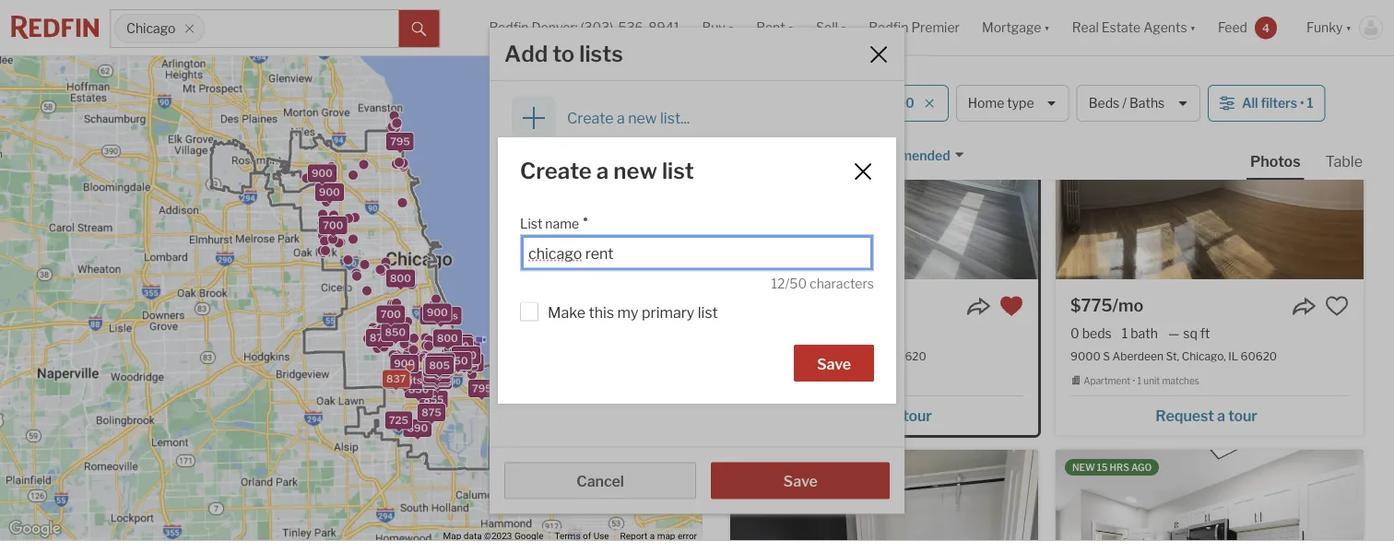 Task type: describe. For each thing, give the bounding box(es) containing it.
photo of 1637 w 89th st image
[[512, 155, 556, 199]]

outline
[[584, 489, 625, 504]]

photos button
[[1247, 151, 1323, 180]]

750
[[430, 357, 450, 369]]

a up photo of 9022 s dauphin ave, chicago, il 60619
[[892, 407, 900, 425]]

$775
[[1071, 295, 1113, 316]]

units for 3 units
[[433, 310, 458, 322]]

/mo
[[1113, 295, 1144, 316]]

redfin premier button
[[858, 0, 971, 55]]

775
[[428, 368, 447, 380]]

remove
[[532, 489, 581, 504]]

a left 4
[[1218, 6, 1226, 24]]

3
[[424, 310, 431, 322]]

primary
[[567, 182, 615, 198]]

photo of 2025 perry st image
[[512, 214, 556, 258]]

new for list...
[[628, 109, 657, 127]]

create a new list... button
[[512, 96, 883, 140]]

chicago, for 89th
[[832, 349, 876, 363]]

(303)-
[[581, 20, 619, 35]]

0 horizontal spatial 850
[[385, 327, 406, 339]]

12 / 50 characters
[[772, 276, 875, 292]]

submit search image
[[412, 22, 427, 37]]

photo of 1637 w 89th st, chicago, il 60620 image
[[731, 53, 1039, 280]]

• inside all filters • 1 button
[[1301, 95, 1305, 111]]

table button
[[1323, 151, 1367, 178]]

0 horizontal spatial •
[[808, 376, 810, 387]]

w
[[774, 349, 786, 363]]

1 sq from the left
[[858, 326, 873, 341]]

1637
[[745, 349, 772, 363]]

list for homes
[[618, 182, 635, 198]]

denver:
[[532, 20, 578, 35]]

a up apartments
[[820, 7, 828, 25]]

to for up
[[864, 95, 877, 111]]

up to $900 button
[[833, 85, 949, 122]]

add to lists dialog
[[490, 28, 905, 514]]

chicago, for aberdeen
[[1182, 349, 1227, 363]]

all
[[1243, 95, 1259, 111]]

remove up to $900 image
[[924, 98, 935, 109]]

my saved homes primary list
[[567, 157, 684, 198]]

0 beds
[[1071, 326, 1112, 341]]

$900
[[880, 95, 915, 111]]

apartments
[[814, 74, 931, 99]]

create a new list
[[520, 157, 695, 184]]

recommended button
[[855, 147, 966, 165]]

536-
[[619, 20, 649, 35]]

il for 1637 w 89th st, chicago, il 60620
[[878, 349, 888, 363]]

favorite button checkbox
[[1326, 294, 1350, 318]]

my
[[567, 157, 589, 175]]

89th
[[788, 349, 813, 363]]

9000 s aberdeen st, chicago, il 60620
[[1071, 349, 1278, 363]]

0 horizontal spatial 795
[[390, 136, 410, 148]]

2 apartment • 1 unit matches from the left
[[1084, 376, 1200, 387]]

save inside create a new list dialog
[[817, 355, 852, 373]]

type
[[1008, 95, 1035, 111]]

4
[[1263, 21, 1270, 34]]

1 ft from the left
[[875, 326, 885, 341]]

2 — from the left
[[1169, 326, 1180, 341]]

3 units
[[424, 310, 458, 322]]

2 units
[[388, 375, 422, 387]]

820
[[427, 370, 447, 382]]

tour up photo of 9022 s dauphin ave, chicago, il 60619
[[903, 407, 932, 425]]

denver
[[567, 227, 616, 245]]

redfin denver: (303)-536-8941
[[489, 20, 680, 35]]

favorite button image for favorite button checkbox on the bottom of page
[[1000, 294, 1024, 318]]

name
[[546, 216, 579, 231]]

new for list
[[614, 157, 658, 184]]

cancel button
[[505, 463, 697, 500]]

my
[[618, 304, 639, 322]]

745
[[429, 361, 448, 373]]

1 unit from the left
[[819, 376, 835, 387]]

255-
[[940, 7, 975, 25]]

create for create a new list
[[520, 157, 592, 184]]

denver rent
[[567, 227, 649, 245]]

primary
[[642, 304, 695, 322]]

9000
[[1071, 349, 1101, 363]]

list name
[[520, 216, 579, 231]]

beds
[[1083, 326, 1112, 341]]

805
[[429, 360, 450, 372]]

2 bath from the left
[[1131, 326, 1159, 341]]

1 matches from the left
[[837, 376, 874, 387]]

860
[[454, 351, 475, 363]]

tour up 'photo of 4901 s drexel blvd, chicago, il 60615'
[[1229, 407, 1258, 425]]

0165
[[975, 7, 1012, 25]]

a inside create a new list dialog
[[597, 157, 609, 184]]

2 horizontal spatial 850
[[448, 355, 468, 367]]

1 horizontal spatial •
[[1133, 376, 1136, 387]]

baths
[[1130, 95, 1165, 111]]

recommended
[[857, 148, 951, 164]]

$775 /mo
[[1071, 295, 1144, 316]]

add to lists
[[505, 40, 623, 67]]

870
[[430, 357, 450, 369]]

50
[[790, 276, 807, 292]]

up to $900
[[845, 95, 915, 111]]

saved
[[592, 157, 634, 175]]

premier
[[912, 20, 960, 35]]

aberdeen
[[1113, 349, 1164, 363]]

st, for 89th
[[816, 349, 829, 363]]

ago
[[1132, 462, 1152, 473]]

1 — from the left
[[843, 326, 855, 341]]

beds
[[1089, 95, 1120, 111]]

list
[[520, 216, 543, 231]]

0 horizontal spatial 770
[[428, 359, 448, 371]]

units for 2 units
[[397, 375, 422, 387]]

1 vertical spatial save button
[[712, 463, 890, 500]]

create a new list...
[[567, 109, 690, 127]]

1 horizontal spatial list
[[662, 157, 695, 184]]

denver rent checkbox
[[490, 214, 905, 258]]

make
[[548, 304, 586, 322]]

rent
[[967, 74, 1014, 99]]

home type button
[[956, 85, 1070, 122]]

rent
[[619, 227, 649, 245]]

15
[[1098, 462, 1108, 473]]

60620 for 9000 s aberdeen st, chicago, il 60620
[[1241, 349, 1278, 363]]

(773)
[[900, 7, 937, 25]]

8941
[[649, 20, 680, 35]]

beds / baths
[[1089, 95, 1165, 111]]



Task type: locate. For each thing, give the bounding box(es) containing it.
save inside add to lists dialog
[[784, 473, 818, 491]]

2 — sq ft from the left
[[1169, 326, 1211, 341]]

0 horizontal spatial /
[[786, 276, 790, 292]]

1 vertical spatial chicago
[[731, 74, 809, 99]]

matches down 9000 s aberdeen st, chicago, il 60620
[[1163, 376, 1200, 387]]

redfin inside button
[[869, 20, 909, 35]]

895
[[431, 357, 451, 369], [460, 357, 480, 369]]

1 horizontal spatial —
[[1169, 326, 1180, 341]]

1 horizontal spatial bath
[[1131, 326, 1159, 341]]

0 horizontal spatial apartment • 1 unit matches
[[758, 376, 874, 387]]

tour
[[1229, 6, 1258, 24], [831, 7, 860, 25], [903, 407, 932, 425], [1229, 407, 1258, 425]]

1 horizontal spatial 60620
[[1241, 349, 1278, 363]]

0 horizontal spatial 895
[[431, 357, 451, 369]]

0 horizontal spatial list
[[618, 182, 635, 198]]

unit down the 1637 w 89th st, chicago, il 60620
[[819, 376, 835, 387]]

option group containing my saved homes
[[490, 155, 905, 258]]

feed
[[1219, 20, 1248, 35]]

0 horizontal spatial sq
[[858, 326, 873, 341]]

0 vertical spatial /
[[1123, 95, 1127, 111]]

st, right aberdeen
[[1167, 349, 1180, 363]]

0 horizontal spatial chicago
[[126, 21, 176, 36]]

2 horizontal spatial •
[[1301, 95, 1305, 111]]

/ inside beds / baths button
[[1123, 95, 1127, 111]]

1 — sq ft from the left
[[843, 326, 885, 341]]

1
[[1308, 95, 1314, 111], [797, 326, 803, 341], [1123, 326, 1129, 341], [812, 376, 817, 387], [1138, 376, 1142, 387]]

chicago for chicago
[[126, 21, 176, 36]]

bath up aberdeen
[[1131, 326, 1159, 341]]

request a tour button
[[1071, 0, 1350, 27], [745, 1, 881, 29], [745, 400, 1024, 428], [1071, 400, 1350, 428]]

(773) 255-0165 link
[[881, 0, 1024, 30]]

1 horizontal spatial units
[[433, 310, 458, 322]]

create up my at the left
[[567, 109, 614, 127]]

all filters • 1
[[1243, 95, 1314, 111]]

st, for aberdeen
[[1167, 349, 1180, 363]]

0 horizontal spatial redfin
[[489, 20, 529, 35]]

0 horizontal spatial ft
[[875, 326, 885, 341]]

1 horizontal spatial chicago,
[[1182, 349, 1227, 363]]

0 vertical spatial 850
[[385, 327, 406, 339]]

list down saved
[[618, 182, 635, 198]]

ft up the 1637 w 89th st, chicago, il 60620
[[875, 326, 885, 341]]

1 vertical spatial 850
[[448, 355, 468, 367]]

map region
[[0, 0, 717, 542]]

1 bath up 89th
[[797, 326, 833, 341]]

900
[[312, 167, 333, 179], [319, 186, 340, 198], [427, 307, 448, 319], [448, 338, 470, 350], [448, 340, 470, 352], [394, 358, 415, 370], [428, 362, 449, 374]]

bath
[[806, 326, 833, 341], [1131, 326, 1159, 341]]

list
[[662, 157, 695, 184], [618, 182, 635, 198], [698, 304, 719, 322]]

save button inside create a new list dialog
[[794, 345, 875, 382]]

1 895 from the left
[[431, 357, 451, 369]]

1 horizontal spatial 770
[[455, 356, 474, 368]]

remove chicago image
[[184, 23, 195, 34]]

add
[[505, 40, 548, 67]]

0 horizontal spatial matches
[[837, 376, 874, 387]]

1 apartment from the left
[[758, 376, 806, 387]]

photo of 9000 s aberdeen st, chicago, il 60620 image
[[1056, 53, 1364, 280]]

2 chicago, from the left
[[1182, 349, 1227, 363]]

list inside my saved homes primary list
[[618, 182, 635, 198]]

make this my primary list
[[548, 304, 719, 322]]

— up the 1637 w 89th st, chicago, il 60620
[[843, 326, 855, 341]]

beds / baths button
[[1077, 85, 1201, 122]]

855
[[424, 394, 444, 406]]

apartment down s
[[1084, 376, 1131, 387]]

chicago, right 89th
[[832, 349, 876, 363]]

770
[[455, 356, 474, 368], [428, 359, 448, 371]]

2 favorite button image from the left
[[1326, 294, 1350, 318]]

— sq ft up the 1637 w 89th st, chicago, il 60620
[[843, 326, 885, 341]]

list name. required field. element
[[520, 207, 865, 234]]

0 horizontal spatial 60620
[[890, 349, 927, 363]]

1 horizontal spatial favorite button image
[[1326, 294, 1350, 318]]

ft up 9000 s aberdeen st, chicago, il 60620
[[1201, 326, 1211, 341]]

0 vertical spatial create
[[567, 109, 614, 127]]

request
[[1156, 6, 1215, 24], [758, 7, 817, 25], [831, 407, 889, 425], [1156, 407, 1215, 425]]

chicago for chicago apartments for rent
[[731, 74, 809, 99]]

chicago left remove chicago image
[[126, 21, 176, 36]]

1 right filters
[[1308, 95, 1314, 111]]

1 vertical spatial units
[[397, 375, 422, 387]]

1 horizontal spatial apartment • 1 unit matches
[[1084, 376, 1200, 387]]

0 vertical spatial 795
[[390, 136, 410, 148]]

favorite button image
[[1000, 294, 1024, 318], [1326, 294, 1350, 318]]

to inside dialog
[[553, 40, 575, 67]]

1 up aberdeen
[[1123, 326, 1129, 341]]

lists
[[580, 40, 623, 67]]

1 down 89th
[[812, 376, 817, 387]]

units right 3
[[433, 310, 458, 322]]

tour left 4
[[1229, 6, 1258, 24]]

1 bath up aberdeen
[[1123, 326, 1159, 341]]

1 vertical spatial create
[[520, 157, 592, 184]]

list...
[[661, 109, 690, 127]]

sq up the 1637 w 89th st, chicago, il 60620
[[858, 326, 873, 341]]

/ left characters
[[786, 276, 790, 292]]

1 horizontal spatial ft
[[1201, 326, 1211, 341]]

1 st, from the left
[[816, 349, 829, 363]]

— sq ft up 9000 s aberdeen st, chicago, il 60620
[[1169, 326, 1211, 341]]

0 horizontal spatial unit
[[819, 376, 835, 387]]

st,
[[816, 349, 829, 363], [1167, 349, 1180, 363]]

2 vertical spatial 850
[[409, 384, 429, 396]]

705
[[428, 361, 448, 373]]

1 horizontal spatial il
[[1229, 349, 1239, 363]]

1 down aberdeen
[[1138, 376, 1142, 387]]

1 vertical spatial to
[[864, 95, 877, 111]]

2
[[388, 375, 395, 387]]

12
[[772, 276, 786, 292]]

remove outline button
[[525, 481, 631, 512]]

2 horizontal spatial list
[[698, 304, 719, 322]]

to down denver:
[[553, 40, 575, 67]]

0 horizontal spatial —
[[843, 326, 855, 341]]

create inside dialog
[[520, 157, 592, 184]]

home type
[[968, 95, 1035, 111]]

google image
[[5, 518, 66, 542]]

1 1 bath from the left
[[797, 326, 833, 341]]

/ right beds
[[1123, 95, 1127, 111]]

0 horizontal spatial bath
[[806, 326, 833, 341]]

create up name
[[520, 157, 592, 184]]

1 horizontal spatial — sq ft
[[1169, 326, 1211, 341]]

2 st, from the left
[[1167, 349, 1180, 363]]

0 vertical spatial save
[[817, 355, 852, 373]]

il
[[878, 349, 888, 363], [1229, 349, 1239, 363]]

1 horizontal spatial 850
[[409, 384, 429, 396]]

0 vertical spatial units
[[433, 310, 458, 322]]

0 horizontal spatial st,
[[816, 349, 829, 363]]

List name text field
[[529, 244, 866, 262]]

save button
[[794, 345, 875, 382], [712, 463, 890, 500]]

1 il from the left
[[878, 349, 888, 363]]

apartment • 1 unit matches down aberdeen
[[1084, 376, 1200, 387]]

0 horizontal spatial apartment
[[758, 376, 806, 387]]

2 unit from the left
[[1144, 376, 1161, 387]]

chicago left up
[[731, 74, 809, 99]]

redfin for redfin premier
[[869, 20, 909, 35]]

sq up 9000 s aberdeen st, chicago, il 60620
[[1184, 326, 1198, 341]]

1 horizontal spatial sq
[[1184, 326, 1198, 341]]

photo of 4901 s drexel blvd, chicago, il 60615 image
[[1056, 450, 1364, 542]]

1 horizontal spatial to
[[864, 95, 877, 111]]

apartment down w
[[758, 376, 806, 387]]

create inside button
[[567, 109, 614, 127]]

1 vertical spatial save
[[784, 473, 818, 491]]

to for add
[[553, 40, 575, 67]]

unit down aberdeen
[[1144, 376, 1161, 387]]

720
[[432, 360, 452, 372]]

to right up
[[864, 95, 877, 111]]

0
[[1071, 326, 1080, 341]]

save
[[817, 355, 852, 373], [784, 473, 818, 491]]

60620
[[890, 349, 927, 363], [1241, 349, 1278, 363]]

create
[[567, 109, 614, 127], [520, 157, 592, 184]]

60620 for 1637 w 89th st, chicago, il 60620
[[890, 349, 927, 363]]

1637 w 89th st, chicago, il 60620
[[745, 349, 927, 363]]

table
[[1326, 152, 1364, 170]]

sq
[[858, 326, 873, 341], [1184, 326, 1198, 341]]

1 horizontal spatial chicago
[[731, 74, 809, 99]]

new 15 hrs ago
[[1073, 462, 1152, 473]]

1 bath
[[797, 326, 833, 341], [1123, 326, 1159, 341]]

My saved homes checkbox
[[490, 155, 905, 199]]

a inside create a new list... button
[[617, 109, 625, 127]]

0 horizontal spatial 700
[[323, 219, 344, 231]]

0 horizontal spatial chicago,
[[832, 349, 876, 363]]

1 up 89th
[[797, 326, 803, 341]]

780
[[427, 362, 448, 374]]

0 horizontal spatial 1 bath
[[797, 326, 833, 341]]

825
[[453, 348, 473, 360]]

redfin up add
[[489, 20, 529, 35]]

1 favorite button image from the left
[[1000, 294, 1024, 318]]

2 matches from the left
[[1163, 376, 1200, 387]]

1 vertical spatial 795
[[472, 383, 492, 395]]

chicago
[[126, 21, 176, 36], [731, 74, 809, 99]]

1 vertical spatial 700
[[381, 309, 401, 321]]

matches down the 1637 w 89th st, chicago, il 60620
[[837, 376, 874, 387]]

il for 9000 s aberdeen st, chicago, il 60620
[[1229, 349, 1239, 363]]

chicago, right aberdeen
[[1182, 349, 1227, 363]]

list for my
[[698, 304, 719, 322]]

890
[[452, 352, 473, 364], [427, 359, 448, 371], [427, 362, 447, 374], [407, 423, 428, 435]]

850
[[385, 327, 406, 339], [448, 355, 468, 367], [409, 384, 429, 396]]

• down aberdeen
[[1133, 376, 1136, 387]]

2 ft from the left
[[1201, 326, 1211, 341]]

cancel
[[577, 473, 624, 491]]

2 sq from the left
[[1184, 326, 1198, 341]]

0 horizontal spatial il
[[878, 349, 888, 363]]

0 vertical spatial to
[[553, 40, 575, 67]]

option group
[[490, 155, 905, 258]]

new inside button
[[628, 109, 657, 127]]

2 1 bath from the left
[[1123, 326, 1159, 341]]

— sq ft
[[843, 326, 885, 341], [1169, 326, 1211, 341]]

create a new list element
[[520, 157, 829, 184]]

0 vertical spatial 700
[[323, 219, 344, 231]]

(773) 255-0165
[[900, 7, 1012, 25]]

1 horizontal spatial redfin
[[869, 20, 909, 35]]

—
[[843, 326, 855, 341], [1169, 326, 1180, 341]]

create for create a new list...
[[567, 109, 614, 127]]

800
[[390, 273, 411, 285], [437, 333, 458, 345], [449, 340, 470, 352], [455, 344, 477, 356], [456, 350, 477, 362], [427, 374, 448, 386]]

to inside button
[[864, 95, 877, 111]]

837
[[387, 373, 406, 385]]

photos
[[1251, 152, 1301, 170]]

1 chicago, from the left
[[832, 349, 876, 363]]

s
[[1104, 349, 1111, 363]]

st, right 89th
[[816, 349, 829, 363]]

2 redfin from the left
[[869, 20, 909, 35]]

2 895 from the left
[[460, 357, 480, 369]]

1 redfin from the left
[[489, 20, 529, 35]]

700
[[323, 219, 344, 231], [381, 309, 401, 321]]

favorite button image for favorite button option at right bottom
[[1326, 294, 1350, 318]]

/ inside create a new list dialog
[[786, 276, 790, 292]]

apartment
[[758, 376, 806, 387], [1084, 376, 1131, 387]]

1 inside button
[[1308, 95, 1314, 111]]

— up 9000 s aberdeen st, chicago, il 60620
[[1169, 326, 1180, 341]]

a right my at the left
[[597, 157, 609, 184]]

tour left redfin premier
[[831, 7, 860, 25]]

0 vertical spatial new
[[628, 109, 657, 127]]

characters
[[810, 276, 875, 292]]

0 horizontal spatial units
[[397, 375, 422, 387]]

for
[[935, 74, 963, 99]]

1 vertical spatial /
[[786, 276, 790, 292]]

1 horizontal spatial 700
[[381, 309, 401, 321]]

1 horizontal spatial unit
[[1144, 376, 1161, 387]]

list up list name. required field. element
[[662, 157, 695, 184]]

0 horizontal spatial — sq ft
[[843, 326, 885, 341]]

1 horizontal spatial 1 bath
[[1123, 326, 1159, 341]]

1 apartment • 1 unit matches from the left
[[758, 376, 874, 387]]

/ for 12
[[786, 276, 790, 292]]

1 60620 from the left
[[890, 349, 927, 363]]

1 horizontal spatial 795
[[472, 383, 492, 395]]

1 bath from the left
[[806, 326, 833, 341]]

725
[[389, 415, 409, 427]]

apartment • 1 unit matches down 89th
[[758, 376, 874, 387]]

/ for beds
[[1123, 95, 1127, 111]]

1 horizontal spatial st,
[[1167, 349, 1180, 363]]

new
[[1073, 462, 1096, 473]]

homes
[[637, 157, 684, 175]]

a up saved
[[617, 109, 625, 127]]

create a new list dialog
[[498, 137, 897, 404]]

redfin for redfin denver: (303)-536-8941
[[489, 20, 529, 35]]

740
[[429, 363, 450, 375]]

1 horizontal spatial apartment
[[1084, 376, 1131, 387]]

1 horizontal spatial matches
[[1163, 376, 1200, 387]]

add to lists element
[[505, 40, 845, 67]]

new inside dialog
[[614, 157, 658, 184]]

bath up the 1637 w 89th st, chicago, il 60620
[[806, 326, 833, 341]]

all filters • 1 button
[[1208, 85, 1326, 122]]

2 apartment from the left
[[1084, 376, 1131, 387]]

up
[[845, 95, 862, 111]]

/
[[1123, 95, 1127, 111], [786, 276, 790, 292]]

redfin left premier
[[869, 20, 909, 35]]

0 horizontal spatial favorite button image
[[1000, 294, 1024, 318]]

chicago apartments for rent
[[731, 74, 1014, 99]]

favorite button checkbox
[[1000, 294, 1024, 318]]

1 vertical spatial new
[[614, 157, 658, 184]]

photo of 9022 s dauphin ave, chicago, il 60619 image
[[731, 450, 1039, 542]]

request a tour
[[1156, 6, 1258, 24], [758, 7, 860, 25], [831, 407, 932, 425], [1156, 407, 1258, 425]]

• down 89th
[[808, 376, 810, 387]]

2 il from the left
[[1229, 349, 1239, 363]]

0 vertical spatial save button
[[794, 345, 875, 382]]

1 horizontal spatial 895
[[460, 357, 480, 369]]

a
[[1218, 6, 1226, 24], [820, 7, 828, 25], [617, 109, 625, 127], [597, 157, 609, 184], [892, 407, 900, 425], [1218, 407, 1226, 425]]

a down 9000 s aberdeen st, chicago, il 60620
[[1218, 407, 1226, 425]]

units right 2
[[397, 375, 422, 387]]

matches
[[837, 376, 874, 387], [1163, 376, 1200, 387]]

0 horizontal spatial to
[[553, 40, 575, 67]]

•
[[1301, 95, 1305, 111], [808, 376, 810, 387], [1133, 376, 1136, 387]]

• right filters
[[1301, 95, 1305, 111]]

filters
[[1262, 95, 1298, 111]]

list right the primary
[[698, 304, 719, 322]]

2 60620 from the left
[[1241, 349, 1278, 363]]

1 horizontal spatial /
[[1123, 95, 1127, 111]]

0 vertical spatial chicago
[[126, 21, 176, 36]]



Task type: vqa. For each thing, say whether or not it's contained in the screenshot.
Select a min and max value ELEMENT
no



